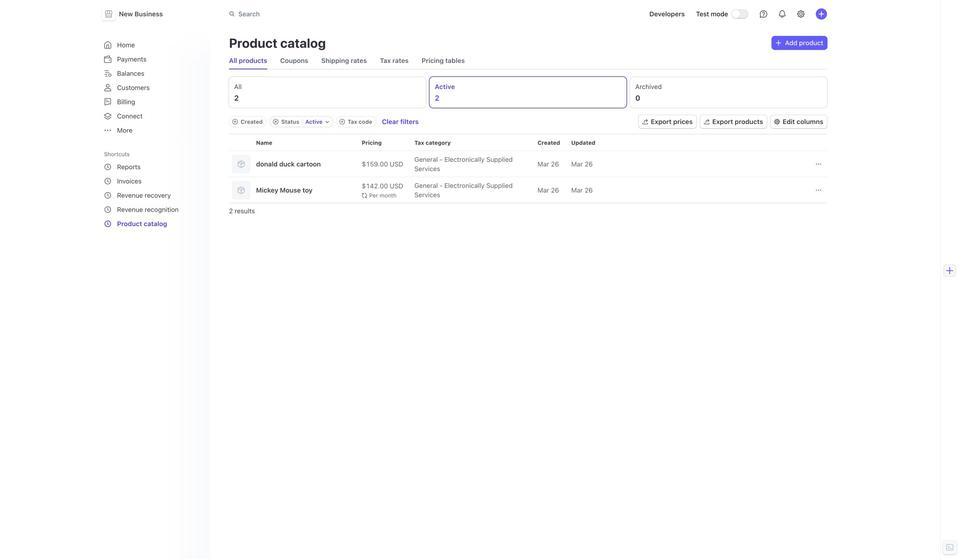 Task type: describe. For each thing, give the bounding box(es) containing it.
settings image
[[798, 10, 805, 18]]

1 tab list from the top
[[229, 52, 827, 70]]

notifications image
[[779, 10, 786, 18]]

row actions image
[[816, 188, 822, 193]]

help image
[[760, 10, 768, 18]]

2 tab list from the top
[[229, 77, 827, 108]]

2 shortcuts element from the top
[[100, 159, 205, 231]]

1 shortcuts element from the top
[[100, 148, 205, 231]]

row actions image
[[816, 161, 822, 167]]



Task type: vqa. For each thing, say whether or not it's contained in the screenshot.
taxes
no



Task type: locate. For each thing, give the bounding box(es) containing it.
tab list
[[229, 52, 827, 70], [229, 77, 827, 108]]

core navigation links element
[[100, 37, 205, 138]]

toolbar
[[229, 116, 419, 127]]

1 vertical spatial tab list
[[229, 77, 827, 108]]

manage shortcuts image
[[195, 151, 200, 157]]

Test mode checkbox
[[732, 10, 748, 18]]

None search field
[[224, 5, 487, 23]]

shortcuts element
[[100, 148, 205, 231], [100, 159, 205, 231]]

add created image
[[232, 119, 238, 125]]

remove status image
[[273, 119, 279, 125]]

svg image
[[776, 40, 782, 46]]

Search text field
[[224, 5, 487, 23]]

0 vertical spatial tab list
[[229, 52, 827, 70]]

add tax code image
[[339, 119, 345, 125]]

edit status image
[[325, 120, 329, 124]]



